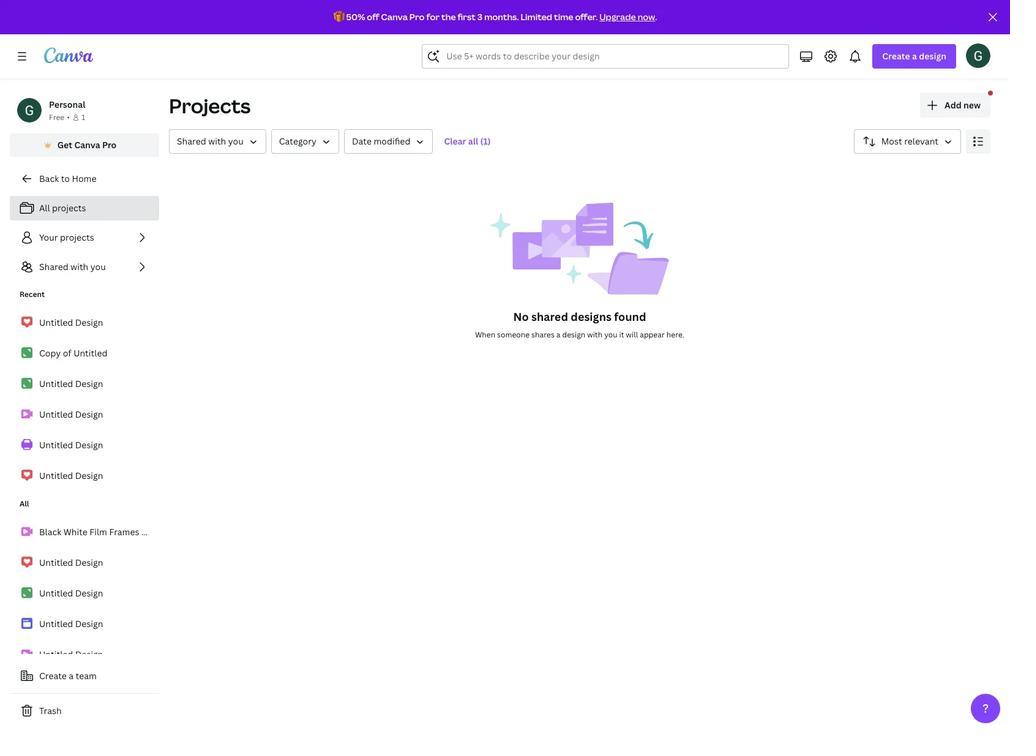 Task type: vqa. For each thing, say whether or not it's contained in the screenshot.
leftmost the Shared with you
yes



Task type: locate. For each thing, give the bounding box(es) containing it.
you down your projects 'link'
[[91, 261, 106, 273]]

2 horizontal spatial you
[[605, 330, 618, 340]]

you
[[228, 135, 244, 147], [91, 261, 106, 273], [605, 330, 618, 340]]

pro
[[410, 11, 425, 23], [102, 139, 117, 151]]

design for 6th untitled design "link" from the top of the page
[[75, 557, 103, 569]]

0 vertical spatial all
[[39, 202, 50, 214]]

0 horizontal spatial you
[[91, 261, 106, 273]]

shared inside owner button
[[177, 135, 206, 147]]

list
[[10, 196, 159, 279], [10, 310, 159, 489], [10, 520, 203, 698]]

9 untitled design from the top
[[39, 649, 103, 660]]

untitled design for fifth untitled design "link" from the top of the page
[[39, 470, 103, 482]]

canva right off
[[381, 11, 408, 23]]

2 horizontal spatial a
[[913, 50, 918, 62]]

1 horizontal spatial shared
[[177, 135, 206, 147]]

clear
[[444, 135, 466, 147]]

8 untitled design link from the top
[[10, 611, 159, 637]]

0 vertical spatial design
[[920, 50, 947, 62]]

5 untitled design from the top
[[39, 470, 103, 482]]

0 horizontal spatial canva
[[74, 139, 100, 151]]

category
[[279, 135, 317, 147]]

0 vertical spatial projects
[[52, 202, 86, 214]]

🎁
[[334, 11, 345, 23]]

most
[[882, 135, 903, 147]]

now
[[638, 11, 656, 23]]

2 horizontal spatial with
[[588, 330, 603, 340]]

date
[[352, 135, 372, 147]]

projects down back to home
[[52, 202, 86, 214]]

1 vertical spatial pro
[[102, 139, 117, 151]]

a for team
[[69, 670, 74, 682]]

0 vertical spatial with
[[208, 135, 226, 147]]

clear all (1)
[[444, 135, 491, 147]]

untitled for ninth untitled design "link" from the top
[[39, 649, 73, 660]]

design
[[920, 50, 947, 62], [563, 330, 586, 340]]

None search field
[[422, 44, 790, 69]]

3 design from the top
[[75, 409, 103, 420]]

4 design from the top
[[75, 439, 103, 451]]

1 horizontal spatial pro
[[410, 11, 425, 23]]

all inside list
[[39, 202, 50, 214]]

new
[[964, 99, 981, 111]]

design left greg robinson image
[[920, 50, 947, 62]]

1 vertical spatial projects
[[60, 232, 94, 243]]

1
[[81, 112, 85, 123]]

you inside no shared designs found when someone shares a design with you it will appear here.
[[605, 330, 618, 340]]

shared with you inside list
[[39, 261, 106, 273]]

Owner button
[[169, 129, 266, 154]]

add new button
[[921, 93, 991, 118]]

shared with you down projects
[[177, 135, 244, 147]]

create for create a design
[[883, 50, 911, 62]]

design for 2nd untitled design "link" from the bottom of the page
[[75, 618, 103, 630]]

2 vertical spatial with
[[588, 330, 603, 340]]

50%
[[346, 11, 365, 23]]

untitled
[[39, 317, 73, 328], [74, 347, 107, 359], [39, 378, 73, 390], [39, 409, 73, 420], [39, 439, 73, 451], [39, 470, 73, 482], [39, 557, 73, 569], [39, 588, 73, 599], [39, 618, 73, 630], [39, 649, 73, 660]]

trash link
[[10, 699, 159, 724]]

7 untitled design from the top
[[39, 588, 103, 599]]

design
[[75, 317, 103, 328], [75, 378, 103, 390], [75, 409, 103, 420], [75, 439, 103, 451], [75, 470, 103, 482], [75, 557, 103, 569], [75, 588, 103, 599], [75, 618, 103, 630], [75, 649, 103, 660]]

create inside dropdown button
[[883, 50, 911, 62]]

0 horizontal spatial design
[[563, 330, 586, 340]]

1 vertical spatial canva
[[74, 139, 100, 151]]

1 untitled design from the top
[[39, 317, 103, 328]]

1 vertical spatial list
[[10, 310, 159, 489]]

free
[[49, 112, 64, 123]]

a inside button
[[69, 670, 74, 682]]

1 horizontal spatial shared with you
[[177, 135, 244, 147]]

shared
[[177, 135, 206, 147], [39, 261, 68, 273]]

pro up back to home link
[[102, 139, 117, 151]]

1 vertical spatial design
[[563, 330, 586, 340]]

0 vertical spatial a
[[913, 50, 918, 62]]

0 horizontal spatial create
[[39, 670, 67, 682]]

list containing all projects
[[10, 196, 159, 279]]

with down 'designs'
[[588, 330, 603, 340]]

canva
[[381, 11, 408, 23], [74, 139, 100, 151]]

1 horizontal spatial create
[[883, 50, 911, 62]]

design inside no shared designs found when someone shares a design with you it will appear here.
[[563, 330, 586, 340]]

1 design from the top
[[75, 317, 103, 328]]

you left it
[[605, 330, 618, 340]]

of
[[63, 347, 72, 359]]

shared with you
[[177, 135, 244, 147], [39, 261, 106, 273]]

create inside button
[[39, 670, 67, 682]]

film
[[90, 526, 107, 538]]

untitled design for ninth untitled design "link" from the bottom
[[39, 317, 103, 328]]

most relevant
[[882, 135, 939, 147]]

1 horizontal spatial design
[[920, 50, 947, 62]]

0 horizontal spatial all
[[20, 499, 29, 509]]

8 untitled design from the top
[[39, 618, 103, 630]]

shared down 'your'
[[39, 261, 68, 273]]

8 design from the top
[[75, 618, 103, 630]]

get canva pro button
[[10, 134, 159, 157]]

shared with you down your projects
[[39, 261, 106, 273]]

2 vertical spatial list
[[10, 520, 203, 698]]

projects inside 'link'
[[60, 232, 94, 243]]

1 vertical spatial you
[[91, 261, 106, 273]]

0 vertical spatial pro
[[410, 11, 425, 23]]

limited
[[521, 11, 553, 23]]

7 design from the top
[[75, 588, 103, 599]]

with
[[208, 135, 226, 147], [71, 261, 88, 273], [588, 330, 603, 340]]

0 horizontal spatial shared with you
[[39, 261, 106, 273]]

5 design from the top
[[75, 470, 103, 482]]

the
[[442, 11, 456, 23]]

0 horizontal spatial a
[[69, 670, 74, 682]]

you down projects
[[228, 135, 244, 147]]

a inside dropdown button
[[913, 50, 918, 62]]

untitled design
[[39, 317, 103, 328], [39, 378, 103, 390], [39, 409, 103, 420], [39, 439, 103, 451], [39, 470, 103, 482], [39, 557, 103, 569], [39, 588, 103, 599], [39, 618, 103, 630], [39, 649, 103, 660]]

back to home
[[39, 173, 96, 184]]

with down projects
[[208, 135, 226, 147]]

3 untitled design from the top
[[39, 409, 103, 420]]

a inside no shared designs found when someone shares a design with you it will appear here.
[[557, 330, 561, 340]]

canva right get
[[74, 139, 100, 151]]

1 horizontal spatial all
[[39, 202, 50, 214]]

with down your projects 'link'
[[71, 261, 88, 273]]

6 untitled design from the top
[[39, 557, 103, 569]]

design for ninth untitled design "link" from the top
[[75, 649, 103, 660]]

untitled for second untitled design "link"
[[39, 378, 73, 390]]

shared with you link
[[10, 255, 159, 279]]

projects right 'your'
[[60, 232, 94, 243]]

canva inside button
[[74, 139, 100, 151]]

black white film frames birthday video link
[[10, 520, 203, 545]]

for
[[427, 11, 440, 23]]

clear all (1) link
[[438, 129, 497, 154]]

0 vertical spatial shared
[[177, 135, 206, 147]]

1 horizontal spatial with
[[208, 135, 226, 147]]

create for create a team
[[39, 670, 67, 682]]

1 horizontal spatial a
[[557, 330, 561, 340]]

all
[[39, 202, 50, 214], [20, 499, 29, 509]]

when
[[476, 330, 496, 340]]

1 vertical spatial all
[[20, 499, 29, 509]]

untitled design link
[[10, 310, 159, 336], [10, 371, 159, 397], [10, 402, 159, 428], [10, 433, 159, 458], [10, 463, 159, 489], [10, 550, 159, 576], [10, 581, 159, 607], [10, 611, 159, 637], [10, 642, 159, 668]]

1 vertical spatial a
[[557, 330, 561, 340]]

pro left for
[[410, 11, 425, 23]]

untitled design for third untitled design "link" from the bottom of the page
[[39, 588, 103, 599]]

1 horizontal spatial canva
[[381, 11, 408, 23]]

0 horizontal spatial pro
[[102, 139, 117, 151]]

design down 'designs'
[[563, 330, 586, 340]]

0 vertical spatial shared with you
[[177, 135, 244, 147]]

2 design from the top
[[75, 378, 103, 390]]

projects for your projects
[[60, 232, 94, 243]]

found
[[615, 309, 647, 324]]

0 vertical spatial create
[[883, 50, 911, 62]]

1 list from the top
[[10, 196, 159, 279]]

1 vertical spatial shared with you
[[39, 261, 106, 273]]

design for third untitled design "link" from the bottom of the page
[[75, 588, 103, 599]]

date modified
[[352, 135, 411, 147]]

shared with you inside owner button
[[177, 135, 244, 147]]

trash
[[39, 705, 62, 717]]

(1)
[[481, 135, 491, 147]]

2 list from the top
[[10, 310, 159, 489]]

6 design from the top
[[75, 557, 103, 569]]

4 untitled design from the top
[[39, 439, 103, 451]]

black
[[39, 526, 61, 538]]

birthday
[[141, 526, 177, 538]]

a for design
[[913, 50, 918, 62]]

2 vertical spatial you
[[605, 330, 618, 340]]

3 list from the top
[[10, 520, 203, 698]]

all for all projects
[[39, 202, 50, 214]]

2 untitled design from the top
[[39, 378, 103, 390]]

9 design from the top
[[75, 649, 103, 660]]

0 vertical spatial you
[[228, 135, 244, 147]]

0 vertical spatial list
[[10, 196, 159, 279]]

here.
[[667, 330, 685, 340]]

shared down projects
[[177, 135, 206, 147]]

3 untitled design link from the top
[[10, 402, 159, 428]]

0 horizontal spatial with
[[71, 261, 88, 273]]

white
[[64, 526, 88, 538]]

2 vertical spatial a
[[69, 670, 74, 682]]

1 vertical spatial with
[[71, 261, 88, 273]]

9 untitled design link from the top
[[10, 642, 159, 668]]

someone
[[498, 330, 530, 340]]

1 horizontal spatial you
[[228, 135, 244, 147]]

projects
[[169, 93, 251, 119]]

with inside no shared designs found when someone shares a design with you it will appear here.
[[588, 330, 603, 340]]

create
[[883, 50, 911, 62], [39, 670, 67, 682]]

first
[[458, 11, 476, 23]]

1 vertical spatial create
[[39, 670, 67, 682]]

a
[[913, 50, 918, 62], [557, 330, 561, 340], [69, 670, 74, 682]]

projects
[[52, 202, 86, 214], [60, 232, 94, 243]]

modified
[[374, 135, 411, 147]]

list containing black white film frames birthday video
[[10, 520, 203, 698]]

1 vertical spatial shared
[[39, 261, 68, 273]]

untitled design for 2nd untitled design "link" from the bottom of the page
[[39, 618, 103, 630]]

0 horizontal spatial shared
[[39, 261, 68, 273]]



Task type: describe. For each thing, give the bounding box(es) containing it.
you inside list
[[91, 261, 106, 273]]

1 untitled design link from the top
[[10, 310, 159, 336]]

back to home link
[[10, 167, 159, 191]]

it
[[620, 330, 625, 340]]

6 untitled design link from the top
[[10, 550, 159, 576]]

no
[[514, 309, 529, 324]]

untitled design for 7th untitled design "link" from the bottom of the page
[[39, 409, 103, 420]]

your
[[39, 232, 58, 243]]

untitled for 7th untitled design "link" from the bottom of the page
[[39, 409, 73, 420]]

.
[[656, 11, 658, 23]]

create a team
[[39, 670, 97, 682]]

5 untitled design link from the top
[[10, 463, 159, 489]]

personal
[[49, 99, 85, 110]]

untitled design for 6th untitled design "link" from the top of the page
[[39, 557, 103, 569]]

design for 7th untitled design "link" from the bottom of the page
[[75, 409, 103, 420]]

untitled for ninth untitled design "link" from the bottom
[[39, 317, 73, 328]]

Sort by button
[[854, 129, 962, 154]]

untitled for 6th untitled design "link" from the top of the page
[[39, 557, 73, 569]]

Category button
[[271, 129, 339, 154]]

2 untitled design link from the top
[[10, 371, 159, 397]]

pro inside get canva pro button
[[102, 139, 117, 151]]

untitled design for ninth untitled design "link" from the top
[[39, 649, 103, 660]]

create a design button
[[873, 44, 957, 69]]

team
[[76, 670, 97, 682]]

add new
[[945, 99, 981, 111]]

3
[[478, 11, 483, 23]]

create a team button
[[10, 664, 159, 689]]

untitled for 2nd untitled design "link" from the bottom of the page
[[39, 618, 73, 630]]

with inside list
[[71, 261, 88, 273]]

your projects
[[39, 232, 94, 243]]

7 untitled design link from the top
[[10, 581, 159, 607]]

untitled for 4th untitled design "link" from the top
[[39, 439, 73, 451]]

0 vertical spatial canva
[[381, 11, 408, 23]]

upgrade now button
[[600, 11, 656, 23]]

design inside dropdown button
[[920, 50, 947, 62]]

shared inside shared with you link
[[39, 261, 68, 273]]

time
[[554, 11, 574, 23]]

design for fifth untitled design "link" from the top of the page
[[75, 470, 103, 482]]

all projects link
[[10, 196, 159, 221]]

home
[[72, 173, 96, 184]]

untitled inside copy of untitled link
[[74, 347, 107, 359]]

•
[[67, 112, 70, 123]]

Date modified button
[[344, 129, 433, 154]]

you inside owner button
[[228, 135, 244, 147]]

untitled design for second untitled design "link"
[[39, 378, 103, 390]]

list containing untitled design
[[10, 310, 159, 489]]

your projects link
[[10, 225, 159, 250]]

to
[[61, 173, 70, 184]]

Search search field
[[447, 45, 765, 68]]

create a design
[[883, 50, 947, 62]]

shares
[[532, 330, 555, 340]]

back
[[39, 173, 59, 184]]

copy of untitled link
[[10, 341, 159, 366]]

get canva pro
[[57, 139, 117, 151]]

shared
[[532, 309, 569, 324]]

months.
[[485, 11, 519, 23]]

all projects
[[39, 202, 86, 214]]

untitled for fifth untitled design "link" from the top of the page
[[39, 470, 73, 482]]

with inside owner button
[[208, 135, 226, 147]]

design for 4th untitled design "link" from the top
[[75, 439, 103, 451]]

design for second untitled design "link"
[[75, 378, 103, 390]]

get
[[57, 139, 72, 151]]

will
[[627, 330, 639, 340]]

upgrade
[[600, 11, 636, 23]]

free •
[[49, 112, 70, 123]]

video
[[179, 526, 203, 538]]

untitled design for 4th untitled design "link" from the top
[[39, 439, 103, 451]]

4 untitled design link from the top
[[10, 433, 159, 458]]

offer.
[[576, 11, 598, 23]]

untitled for third untitled design "link" from the bottom of the page
[[39, 588, 73, 599]]

copy
[[39, 347, 61, 359]]

off
[[367, 11, 380, 23]]

greg robinson image
[[967, 43, 991, 68]]

recent
[[20, 289, 45, 300]]

no shared designs found when someone shares a design with you it will appear here.
[[476, 309, 685, 340]]

black white film frames birthday video
[[39, 526, 203, 538]]

add
[[945, 99, 962, 111]]

design for ninth untitled design "link" from the bottom
[[75, 317, 103, 328]]

projects for all projects
[[52, 202, 86, 214]]

🎁 50% off canva pro for the first 3 months. limited time offer. upgrade now .
[[334, 11, 658, 23]]

all
[[469, 135, 479, 147]]

relevant
[[905, 135, 939, 147]]

all for all
[[20, 499, 29, 509]]

copy of untitled
[[39, 347, 107, 359]]

appear
[[640, 330, 665, 340]]

frames
[[109, 526, 139, 538]]

designs
[[571, 309, 612, 324]]



